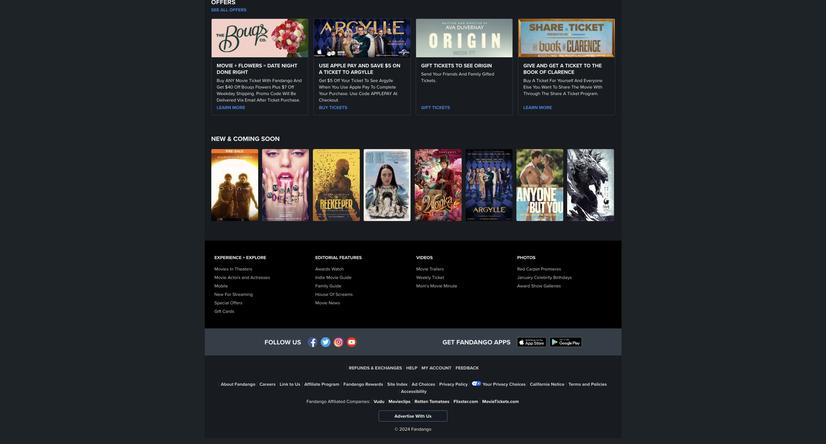 Task type: locate. For each thing, give the bounding box(es) containing it.
and right the pay
[[358, 62, 370, 69]]

1 and from the left
[[358, 62, 370, 69]]

privacy right your
[[494, 381, 509, 388]]

and inside "gift tickets to see origin send your friends and family gifted tickets."
[[459, 71, 467, 77]]

0 horizontal spatial choices
[[419, 381, 436, 388]]

you
[[332, 84, 339, 90], [533, 84, 541, 90]]

us inside button
[[426, 413, 432, 420]]

learn down through
[[524, 104, 538, 111]]

2 horizontal spatial off
[[334, 77, 340, 84]]

save
[[371, 62, 384, 69]]

in
[[230, 266, 234, 272]]

give
[[524, 62, 536, 69]]

you left use
[[332, 84, 339, 90]]

1 vertical spatial +
[[243, 254, 245, 261]]

and up be
[[294, 77, 302, 84]]

to down see
[[371, 84, 376, 90]]

guide up house of screams link at the left bottom
[[330, 283, 342, 289]]

and inside give and get a ticket to the book of clarence buy a ticket for yourself and everyone else you want to share the movie with through the share a ticket program.
[[575, 77, 583, 84]]

rotten tomatoes link
[[413, 399, 451, 405]]

share
[[559, 84, 571, 90]]

your up use
[[341, 77, 350, 84]]

indie
[[316, 274, 325, 281]]

off down apple
[[334, 77, 340, 84]]

link to us link
[[278, 381, 301, 388]]

2 horizontal spatial your
[[433, 71, 442, 77]]

1 horizontal spatial choices
[[510, 381, 526, 388]]

& right refunds
[[371, 365, 374, 372]]

awards watch link
[[316, 266, 344, 272]]

feedback
[[456, 365, 479, 372]]

link to us
[[280, 381, 301, 388]]

send
[[422, 71, 432, 77]]

group
[[211, 254, 615, 316], [211, 254, 312, 316], [312, 254, 413, 307], [413, 254, 514, 290], [514, 254, 615, 290], [205, 329, 622, 356], [518, 338, 586, 347], [205, 356, 622, 439], [208, 399, 619, 406]]

1 vertical spatial us
[[295, 381, 301, 388]]

0 horizontal spatial $5
[[328, 77, 333, 84]]

group containing videos
[[413, 254, 514, 290]]

1 vertical spatial new
[[215, 291, 224, 298]]

0 horizontal spatial &
[[228, 134, 232, 144]]

buy inside movie + flowers = date night done right buy any movie ticket with fandango and get $40 off bouqs flowers plus $7 off weekday shipping. promo code will be delivered via email after ticket purchase. learn more
[[217, 77, 225, 84]]

learn more link for give and get a ticket to the book of clarence
[[524, 104, 610, 111]]

1 horizontal spatial off
[[288, 84, 294, 90]]

learn
[[217, 104, 231, 111], [524, 104, 538, 111]]

your privacy choices button
[[470, 381, 527, 388]]

ticket right 'after'
[[268, 97, 280, 103]]

the
[[592, 62, 602, 69]]

movie actors and actresses link
[[215, 274, 270, 281]]

2 learn more link from the left
[[524, 104, 610, 111]]

with down everyone
[[594, 84, 603, 90]]

new
[[211, 134, 226, 144], [215, 291, 224, 298]]

choices left california
[[510, 381, 526, 388]]

else
[[524, 84, 532, 90]]

movie down house at the bottom left of page
[[316, 300, 328, 306]]

0 horizontal spatial more
[[232, 104, 245, 111]]

purchase.
[[329, 90, 349, 97], [281, 97, 301, 103]]

fandango down the affiliate
[[307, 399, 327, 405]]

1 horizontal spatial $5
[[385, 62, 392, 69]]

and inside movie + flowers = date night done right buy any movie ticket with fandango and get $40 off bouqs flowers plus $7 off weekday shipping. promo code will be delivered via email after ticket purchase. learn more
[[294, 77, 302, 84]]

2 you from the left
[[533, 84, 541, 90]]

tickets inside "gift tickets to see origin send your friends and family gifted tickets."
[[434, 62, 455, 69]]

ticket up 'mom's movie minute' link
[[432, 274, 444, 281]]

movietickets.com link
[[480, 399, 520, 405]]

see
[[371, 77, 378, 84]]

and left get
[[537, 62, 548, 69]]

1 horizontal spatial to
[[456, 62, 463, 69]]

1 horizontal spatial learn
[[524, 104, 538, 111]]

movie down "right"
[[236, 77, 248, 84]]

1 horizontal spatial ticket
[[566, 62, 583, 69]]

new left the coming
[[211, 134, 226, 144]]

pay
[[348, 62, 357, 69]]

policy
[[456, 381, 468, 388]]

group containing follow us
[[205, 329, 622, 356]]

you inside give and get a ticket to the book of clarence buy a ticket for yourself and everyone else you want to share the movie with through the share a ticket program.
[[533, 84, 541, 90]]

0 vertical spatial new
[[211, 134, 226, 144]]

and
[[459, 71, 467, 77], [294, 77, 302, 84], [575, 77, 583, 84], [242, 274, 249, 281], [583, 381, 590, 388]]

1 horizontal spatial with
[[594, 84, 603, 90]]

1 horizontal spatial learn more link
[[524, 104, 610, 111]]

gift tickets link
[[422, 104, 508, 111]]

1 vertical spatial gift
[[422, 104, 431, 111]]

fandango up the feedback
[[457, 338, 493, 347]]

0 horizontal spatial and
[[358, 62, 370, 69]]

0 horizontal spatial privacy
[[440, 381, 455, 388]]

us inside group
[[293, 338, 301, 347]]

give and get a ticket to the book of clarence image
[[519, 19, 615, 57]]

ticket up yourself
[[566, 62, 583, 69]]

1 more from the left
[[232, 104, 245, 111]]

movie up weekly
[[417, 266, 429, 272]]

your
[[483, 381, 492, 388]]

off right $40
[[234, 84, 241, 90]]

weekday
[[217, 90, 235, 97]]

2 choices from the left
[[510, 381, 526, 388]]

more
[[232, 104, 245, 111], [539, 104, 552, 111]]

date
[[268, 62, 280, 69]]

to up share
[[553, 84, 558, 90]]

with inside give and get a ticket to the book of clarence buy a ticket for yourself and everyone else you want to share the movie with through the share a ticket program.
[[594, 84, 603, 90]]

us right follow
[[293, 338, 301, 347]]

& inside group
[[371, 365, 374, 372]]

the right share
[[572, 84, 580, 90]]

privacy left policy
[[440, 381, 455, 388]]

more down share
[[539, 104, 552, 111]]

1 horizontal spatial code
[[359, 90, 370, 97]]

movie up mobile on the left
[[215, 274, 227, 281]]

get inside group
[[443, 338, 455, 347]]

to
[[456, 62, 463, 69], [584, 62, 591, 69], [343, 68, 350, 76]]

0 horizontal spatial get
[[319, 77, 326, 84]]

to up friends
[[456, 62, 463, 69]]

california
[[530, 381, 550, 388]]

to inside group
[[290, 381, 294, 388]]

us right 'link'
[[295, 381, 301, 388]]

and left family
[[459, 71, 467, 77]]

purchase. inside "use apple pay and save $5 on a ticket to argylle get $5 off your ticket to see argylle when you use apple pay to complete your purchase. use code applepay at checkout. buy tickets"
[[329, 90, 349, 97]]

your down when
[[319, 90, 328, 97]]

advertise
[[395, 413, 415, 420]]

us
[[293, 338, 301, 347], [295, 381, 301, 388], [426, 413, 432, 420]]

see inside "gift tickets to see origin send your friends and family gifted tickets."
[[464, 62, 473, 69]]

0 vertical spatial get
[[319, 77, 326, 84]]

fandango right about
[[235, 381, 256, 388]]

learn more link down share
[[524, 104, 610, 111]]

feedback link
[[454, 365, 480, 372], [456, 365, 479, 372]]

0 horizontal spatial with
[[262, 77, 271, 84]]

ticket up apple at the top left
[[351, 77, 363, 84]]

ticket up want
[[537, 77, 549, 84]]

+ right movie
[[235, 62, 237, 69]]

movies in theaters movie actors and actresses mobile new for streaming special offers gift cards
[[215, 266, 270, 315]]

1 learn from the left
[[217, 104, 231, 111]]

2 horizontal spatial to
[[584, 62, 591, 69]]

argylle
[[380, 77, 393, 84]]

0 horizontal spatial learn
[[217, 104, 231, 111]]

1 horizontal spatial &
[[371, 365, 374, 372]]

us right with
[[426, 413, 432, 420]]

$5
[[385, 62, 392, 69], [328, 77, 333, 84]]

1 buy from the left
[[217, 77, 225, 84]]

to up use
[[343, 68, 350, 76]]

special
[[215, 300, 229, 306]]

promo
[[256, 90, 269, 97]]

+ inside movie + flowers = date night done right buy any movie ticket with fandango and get $40 off bouqs flowers plus $7 off weekday shipping. promo code will be delivered via email after ticket purchase. learn more
[[235, 62, 237, 69]]

2 gift from the top
[[422, 104, 431, 111]]

movietickets.com
[[483, 399, 519, 405]]

buy up get
[[217, 77, 225, 84]]

learn more link for movie + flowers = date night done right
[[217, 104, 303, 111]]

gift inside "gift tickets to see origin send your friends and family gifted tickets."
[[422, 62, 433, 69]]

you inside "use apple pay and save $5 on a ticket to argylle get $5 off your ticket to see argylle when you use apple pay to complete your purchase. use code applepay at checkout. buy tickets"
[[332, 84, 339, 90]]

1 horizontal spatial +
[[243, 254, 245, 261]]

red
[[518, 266, 526, 272]]

1 choices from the left
[[419, 381, 436, 388]]

fandango down refunds
[[344, 381, 365, 388]]

to right 'link'
[[290, 381, 294, 388]]

1 code from the left
[[271, 90, 282, 97]]

tickets up friends
[[434, 62, 455, 69]]

0 vertical spatial ticket
[[568, 90, 580, 97]]

get up account
[[443, 338, 455, 347]]

galleries
[[544, 283, 562, 289]]

via
[[237, 97, 244, 103]]

& left the coming
[[228, 134, 232, 144]]

2 buy from the left
[[524, 77, 532, 84]]

help
[[407, 365, 418, 372]]

ticket inside "use apple pay and save $5 on a ticket to argylle get $5 off your ticket to see argylle when you use apple pay to complete your purchase. use code applepay at checkout. buy tickets"
[[324, 68, 342, 76]]

your up tickets. on the top of page
[[433, 71, 442, 77]]

house of screams link
[[316, 291, 353, 298]]

ticket down share
[[568, 90, 580, 97]]

explore
[[246, 254, 266, 261]]

2 code from the left
[[359, 90, 370, 97]]

to left the
[[584, 62, 591, 69]]

0 vertical spatial $5
[[385, 62, 392, 69]]

0 horizontal spatial to
[[343, 68, 350, 76]]

yourself
[[558, 77, 574, 84]]

tickets down tickets. on the top of page
[[433, 104, 450, 111]]

coming
[[233, 134, 260, 144]]

0 horizontal spatial +
[[235, 62, 237, 69]]

see up family
[[464, 62, 473, 69]]

movie down awards watch link
[[327, 274, 339, 281]]

new down mobile on the left
[[215, 291, 224, 298]]

code down pay
[[359, 90, 370, 97]]

gift tickets to see origin image
[[416, 19, 513, 57]]

program
[[322, 381, 340, 388]]

and right yourself
[[575, 77, 583, 84]]

movie
[[417, 266, 429, 272], [215, 274, 227, 281], [327, 274, 339, 281], [431, 283, 443, 289], [316, 300, 328, 306]]

0 vertical spatial us
[[293, 338, 301, 347]]

0 horizontal spatial the
[[542, 90, 550, 97]]

0 horizontal spatial ticket
[[324, 68, 342, 76]]

advertise with us button
[[208, 409, 619, 427]]

new inside movies in theaters movie actors and actresses mobile new for streaming special offers gift cards
[[215, 291, 224, 298]]

1 vertical spatial get
[[443, 338, 455, 347]]

refunds & exchanges link
[[347, 365, 403, 372]]

applepay
[[371, 90, 392, 97]]

tickets down checkout. in the left of the page
[[330, 104, 348, 111]]

1 learn more link from the left
[[217, 104, 303, 111]]

buy left a
[[524, 77, 532, 84]]

0 horizontal spatial movie
[[236, 77, 248, 84]]

1 horizontal spatial movie
[[581, 84, 593, 90]]

will
[[283, 90, 290, 97]]

pay
[[363, 84, 370, 90]]

gift down tickets. on the top of page
[[422, 104, 431, 111]]

use
[[341, 84, 348, 90]]

1 horizontal spatial get
[[443, 338, 455, 347]]

and inside movies in theaters movie actors and actresses mobile new for streaming special offers gift cards
[[242, 274, 249, 281]]

gift up 'send' at the right top of page
[[422, 62, 433, 69]]

choices right "ad"
[[419, 381, 436, 388]]

january celebrity birthdays link
[[518, 274, 572, 281]]

affiliate
[[305, 381, 321, 388]]

you down a
[[533, 84, 541, 90]]

clarence
[[548, 68, 575, 76]]

0 vertical spatial guide
[[340, 274, 352, 281]]

0 horizontal spatial code
[[271, 90, 282, 97]]

0 horizontal spatial purchase.
[[281, 97, 301, 103]]

1 vertical spatial see
[[464, 62, 473, 69]]

off
[[334, 77, 340, 84], [234, 84, 241, 90], [288, 84, 294, 90]]

learn more link down 'after'
[[217, 104, 303, 111]]

ticket up when
[[324, 68, 342, 76]]

get fandango apps group
[[413, 329, 615, 356]]

offers
[[230, 7, 247, 13]]

a up when
[[319, 68, 323, 76]]

the down want
[[542, 90, 550, 97]]

1 vertical spatial &
[[371, 365, 374, 372]]

0 vertical spatial &
[[228, 134, 232, 144]]

guide down watch
[[340, 274, 352, 281]]

and right terms
[[583, 381, 590, 388]]

2 vertical spatial us
[[426, 413, 432, 420]]

0 horizontal spatial off
[[234, 84, 241, 90]]

see left all
[[211, 7, 219, 13]]

fandango rewards link
[[341, 381, 384, 388]]

actors
[[228, 274, 241, 281]]

gift
[[215, 308, 222, 315]]

0 horizontal spatial you
[[332, 84, 339, 90]]

family
[[469, 71, 481, 77]]

gift for gift tickets
[[422, 104, 431, 111]]

get up when
[[319, 77, 326, 84]]

ticket inside give and get a ticket to the book of clarence buy a ticket for yourself and everyone else you want to share the movie with through the share a ticket program.
[[566, 62, 583, 69]]

purchase. down be
[[281, 97, 301, 103]]

0 horizontal spatial learn more link
[[217, 104, 303, 111]]

bouqs
[[242, 84, 254, 90]]

movie up program.
[[581, 84, 593, 90]]

1 vertical spatial $5
[[328, 77, 333, 84]]

1 horizontal spatial purchase.
[[329, 90, 349, 97]]

0 vertical spatial +
[[235, 62, 237, 69]]

0 vertical spatial gift
[[422, 62, 433, 69]]

see all offers link
[[211, 7, 615, 13]]

movie inside movies in theaters movie actors and actresses mobile new for streaming special offers gift cards
[[215, 274, 227, 281]]

with up flowers
[[262, 77, 271, 84]]

0 horizontal spatial buy
[[217, 77, 225, 84]]

flixster.com
[[454, 399, 479, 405]]

my account link
[[420, 365, 453, 372]]

$5 up when
[[328, 77, 333, 84]]

off right $7
[[288, 84, 294, 90]]

editorial features
[[316, 254, 362, 261]]

flowers
[[256, 84, 271, 90]]

fandango affiliated companies:
[[307, 399, 372, 405]]

1 horizontal spatial buy
[[524, 77, 532, 84]]

fandango up $7
[[273, 77, 293, 84]]

1 horizontal spatial see
[[464, 62, 473, 69]]

1 horizontal spatial privacy
[[494, 381, 509, 388]]

$5 left the on
[[385, 62, 392, 69]]

site index
[[388, 381, 408, 388]]

purchase. down use
[[329, 90, 349, 97]]

& for new
[[228, 134, 232, 144]]

to inside "use apple pay and save $5 on a ticket to argylle get $5 off your ticket to see argylle when you use apple pay to complete your purchase. use code applepay at checkout. buy tickets"
[[343, 68, 350, 76]]

2 feedback link from the left
[[456, 365, 479, 372]]

code down plus
[[271, 90, 282, 97]]

1 vertical spatial ticket
[[432, 274, 444, 281]]

1 horizontal spatial more
[[539, 104, 552, 111]]

1 gift from the top
[[422, 62, 433, 69]]

1 horizontal spatial you
[[533, 84, 541, 90]]

2 and from the left
[[537, 62, 548, 69]]

0 vertical spatial see
[[211, 7, 219, 13]]

more down the via
[[232, 104, 245, 111]]

+ for movie
[[235, 62, 237, 69]]

learn down delivered at the left of page
[[217, 104, 231, 111]]

& for refunds
[[371, 365, 374, 372]]

0 horizontal spatial ticket
[[432, 274, 444, 281]]

+ up theaters
[[243, 254, 245, 261]]

my account
[[422, 365, 452, 372]]

accessibility link
[[399, 388, 428, 395]]

movie news link
[[316, 300, 340, 306]]

tickets for gift tickets to see origin send your friends and family gifted tickets.
[[434, 62, 455, 69]]

1 horizontal spatial ticket
[[568, 90, 580, 97]]

advertise with us
[[395, 413, 432, 420]]

and down theaters
[[242, 274, 249, 281]]

1 you from the left
[[332, 84, 339, 90]]

1 horizontal spatial and
[[537, 62, 548, 69]]

photos
[[518, 254, 536, 261]]



Task type: describe. For each thing, give the bounding box(es) containing it.
movieclips
[[389, 399, 411, 405]]

2 privacy from the left
[[494, 381, 509, 388]]

gift cards link
[[215, 308, 234, 315]]

fandango inside group
[[457, 338, 493, 347]]

buy
[[319, 104, 329, 111]]

vudu link
[[372, 399, 385, 405]]

group containing fandango affiliated companies:
[[208, 399, 619, 406]]

group containing editorial features
[[312, 254, 413, 307]]

more inside movie + flowers = date night done right buy any movie ticket with fandango and get $40 off bouqs flowers plus $7 off weekday shipping. promo code will be delivered via email after ticket purchase. learn more
[[232, 104, 245, 111]]

ticket inside give and get a ticket to the book of clarence buy a ticket for yourself and everyone else you want to share the movie with through the share a ticket program.
[[537, 77, 549, 84]]

learn inside movie + flowers = date night done right buy any movie ticket with fandango and get $40 off bouqs flowers plus $7 off weekday shipping. promo code will be delivered via email after ticket purchase. learn more
[[217, 104, 231, 111]]

2 learn from the left
[[524, 104, 538, 111]]

cards
[[223, 308, 234, 315]]

group containing refunds & exchanges
[[205, 356, 622, 439]]

experience
[[215, 254, 242, 261]]

mom's
[[417, 283, 430, 289]]

us for advertise with us
[[426, 413, 432, 420]]

about
[[221, 381, 234, 388]]

0 horizontal spatial your
[[319, 90, 328, 97]]

awards
[[316, 266, 331, 272]]

purchase. inside movie + flowers = date night done right buy any movie ticket with fandango and get $40 off bouqs flowers plus $7 off weekday shipping. promo code will be delivered via email after ticket purchase. learn more
[[281, 97, 301, 103]]

tickets.
[[422, 77, 437, 84]]

award
[[518, 283, 531, 289]]

1 privacy from the left
[[440, 381, 455, 388]]

$7
[[282, 84, 287, 90]]

movie trailers link
[[417, 266, 444, 272]]

email
[[245, 97, 256, 103]]

features
[[340, 254, 362, 261]]

movie down weekly ticket link
[[431, 283, 443, 289]]

code inside "use apple pay and save $5 on a ticket to argylle get $5 off your ticket to see argylle when you use apple pay to complete your purchase. use code applepay at checkout. buy tickets"
[[359, 90, 370, 97]]

movie inside movie + flowers = date night done right buy any movie ticket with fandango and get $40 off bouqs flowers plus $7 off weekday shipping. promo code will be delivered via email after ticket purchase. learn more
[[236, 77, 248, 84]]

careers link
[[257, 381, 276, 388]]

© 2024 fandango
[[395, 426, 432, 433]]

movies
[[215, 266, 229, 272]]

tickets for gift tickets
[[433, 104, 450, 111]]

offers
[[230, 300, 243, 306]]

a right get
[[561, 62, 564, 69]]

site
[[388, 381, 396, 388]]

with
[[416, 413, 425, 420]]

follow us
[[265, 338, 301, 347]]

gift tickets
[[422, 104, 450, 111]]

apple
[[331, 62, 346, 69]]

ticket inside "use apple pay and save $5 on a ticket to argylle get $5 off your ticket to see argylle when you use apple pay to complete your purchase. use code applepay at checkout. buy tickets"
[[351, 77, 363, 84]]

affiliate program
[[305, 381, 340, 388]]

to inside "gift tickets to see origin send your friends and family gifted tickets."
[[456, 62, 463, 69]]

use apple pay and save $5 on a ticket to argylle image
[[314, 19, 410, 57]]

advertise with us link
[[379, 411, 448, 422]]

a
[[533, 77, 536, 84]]

tickets inside "use apple pay and save $5 on a ticket to argylle get $5 off your ticket to see argylle when you use apple pay to complete your purchase. use code applepay at checkout. buy tickets"
[[330, 104, 348, 111]]

everyone
[[584, 77, 603, 84]]

shipping.
[[237, 90, 255, 97]]

house
[[316, 291, 329, 298]]

to inside give and get a ticket to the book of clarence buy a ticket for yourself and everyone else you want to share the movie with through the share a ticket program.
[[553, 84, 558, 90]]

your inside "gift tickets to see origin send your friends and family gifted tickets."
[[433, 71, 442, 77]]

movie + flowers = date night done right buy any movie ticket with fandango and get $40 off bouqs flowers plus $7 off weekday shipping. promo code will be delivered via email after ticket purchase. learn more
[[217, 62, 302, 111]]

fandango down with
[[412, 426, 432, 433]]

share
[[551, 90, 562, 97]]

1 horizontal spatial your
[[341, 77, 350, 84]]

all
[[221, 7, 228, 13]]

movies in theaters link
[[215, 266, 252, 272]]

follow
[[265, 338, 291, 347]]

after
[[257, 97, 267, 103]]

1 vertical spatial guide
[[330, 283, 342, 289]]

flowers
[[239, 62, 262, 69]]

2 more from the left
[[539, 104, 552, 111]]

get
[[217, 84, 224, 90]]

a down share
[[564, 90, 567, 97]]

to up pay
[[365, 77, 369, 84]]

editorial
[[316, 254, 339, 261]]

use
[[319, 62, 329, 69]]

done
[[217, 68, 231, 76]]

red carpet premieres link
[[518, 266, 562, 272]]

be
[[291, 90, 296, 97]]

+ for experience
[[243, 254, 245, 261]]

movie inside give and get a ticket to the book of clarence buy a ticket for yourself and everyone else you want to share the movie with through the share a ticket program.
[[581, 84, 593, 90]]

vudu
[[374, 399, 385, 405]]

give and get a ticket to the book of clarence buy a ticket for yourself and everyone else you want to share the movie with through the share a ticket program.
[[524, 62, 603, 97]]

delivered
[[217, 97, 236, 103]]

apps
[[495, 338, 511, 347]]

fandango rewards
[[344, 381, 383, 388]]

celebrity
[[535, 274, 553, 281]]

ticket inside give and get a ticket to the book of clarence buy a ticket for yourself and everyone else you want to share the movie with through the share a ticket program.
[[568, 90, 580, 97]]

ticket up bouqs
[[249, 77, 261, 84]]

argylle
[[351, 68, 374, 76]]

use
[[350, 90, 358, 97]]

mobile
[[215, 283, 228, 289]]

and inside terms and policies accessibility
[[583, 381, 590, 388]]

california notice
[[530, 381, 565, 388]]

companies:
[[347, 399, 371, 405]]

weekly
[[417, 274, 431, 281]]

a inside "use apple pay and save $5 on a ticket to argylle get $5 off your ticket to see argylle when you use apple pay to complete your purchase. use code applepay at checkout. buy tickets"
[[319, 68, 323, 76]]

refunds & exchanges
[[349, 365, 402, 372]]

my
[[422, 365, 429, 372]]

show
[[532, 283, 543, 289]]

0 horizontal spatial see
[[211, 7, 219, 13]]

©
[[395, 426, 399, 433]]

origin
[[475, 62, 492, 69]]

california notice link
[[528, 381, 566, 388]]

when
[[319, 84, 331, 90]]

group inside get fandango apps group
[[518, 338, 586, 347]]

actresses
[[251, 274, 270, 281]]

through
[[524, 90, 541, 97]]

help link
[[404, 365, 418, 372]]

right
[[233, 68, 248, 76]]

on
[[393, 62, 401, 69]]

and inside give and get a ticket to the book of clarence buy a ticket for yourself and everyone else you want to share the movie with through the share a ticket program.
[[537, 62, 548, 69]]

$40
[[225, 84, 233, 90]]

group containing photos
[[514, 254, 615, 290]]

and inside "use apple pay and save $5 on a ticket to argylle get $5 off your ticket to see argylle when you use apple pay to complete your purchase. use code applepay at checkout. buy tickets"
[[358, 62, 370, 69]]

link
[[280, 381, 289, 388]]

gift for gift tickets to see origin send your friends and family gifted tickets.
[[422, 62, 433, 69]]

to inside give and get a ticket to the book of clarence buy a ticket for yourself and everyone else you want to share the movie with through the share a ticket program.
[[584, 62, 591, 69]]

get inside "use apple pay and save $5 on a ticket to argylle get $5 off your ticket to see argylle when you use apple pay to complete your purchase. use code applepay at checkout. buy tickets"
[[319, 77, 326, 84]]

code inside movie + flowers = date night done right buy any movie ticket with fandango and get $40 off bouqs flowers plus $7 off weekday shipping. promo code will be delivered via email after ticket purchase. learn more
[[271, 90, 282, 97]]

refunds
[[349, 365, 370, 372]]

checkout.
[[319, 97, 339, 103]]

index
[[397, 381, 408, 388]]

with inside movie + flowers = date night done right buy any movie ticket with fandango and get $40 off bouqs flowers plus $7 off weekday shipping. promo code will be delivered via email after ticket purchase. learn more
[[262, 77, 271, 84]]

1 feedback link from the left
[[454, 365, 480, 372]]

get
[[549, 62, 559, 69]]

mom's movie minute link
[[417, 283, 458, 289]]

off inside "use apple pay and save $5 on a ticket to argylle get $5 off your ticket to see argylle when you use apple pay to complete your purchase. use code applepay at checkout. buy tickets"
[[334, 77, 340, 84]]

us for link to us
[[295, 381, 301, 388]]

exchanges
[[375, 365, 402, 372]]

affiliate program link
[[302, 381, 340, 388]]

for
[[225, 291, 232, 298]]

ad
[[412, 381, 418, 388]]

buy inside give and get a ticket to the book of clarence buy a ticket for yourself and everyone else you want to share the movie with through the share a ticket program.
[[524, 77, 532, 84]]

use apple pay and save $5 on a ticket to argylle get $5 off your ticket to see argylle when you use apple pay to complete your purchase. use code applepay at checkout. buy tickets
[[319, 62, 401, 111]]

book
[[524, 68, 539, 76]]

1 horizontal spatial the
[[572, 84, 580, 90]]

movie + flowers = date night done right image
[[212, 19, 308, 57]]

follow us group
[[211, 329, 413, 356]]

policies
[[592, 381, 607, 388]]

ticket inside movie trailers weekly ticket mom's movie minute
[[432, 274, 444, 281]]

about fandango link
[[219, 381, 256, 388]]

fandango inside movie + flowers = date night done right buy any movie ticket with fandango and get $40 off bouqs flowers plus $7 off weekday shipping. promo code will be delivered via email after ticket purchase. learn more
[[273, 77, 293, 84]]



Task type: vqa. For each thing, say whether or not it's contained in the screenshot.
first LEARN from the right
yes



